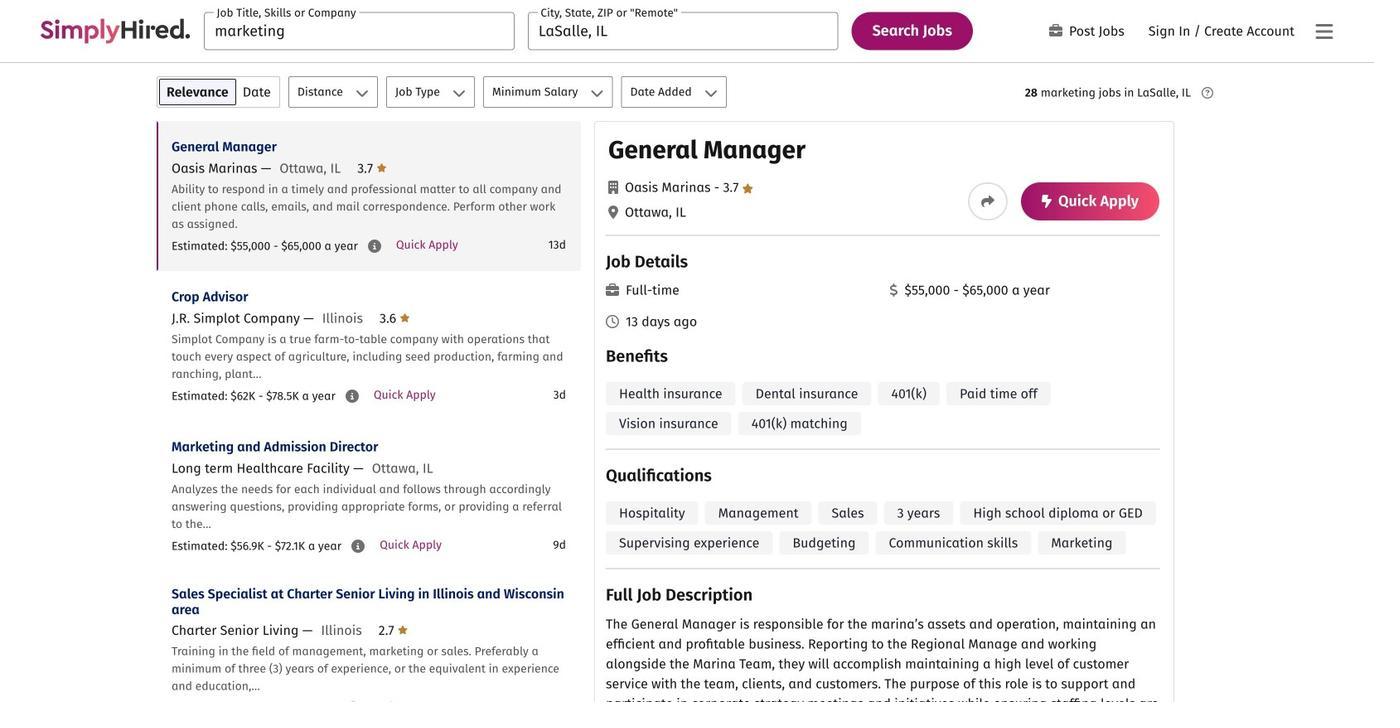 Task type: describe. For each thing, give the bounding box(es) containing it.
3.7 out of 5 stars element inside general manager element
[[711, 179, 754, 195]]

briefcase image
[[1050, 24, 1063, 37]]

simplyhired logo image
[[40, 19, 191, 44]]

0 vertical spatial job salary disclaimer image
[[346, 390, 359, 403]]

building image
[[609, 181, 618, 194]]

2.7 out of 5 stars element
[[379, 623, 408, 638]]

job salary disclaimer image
[[368, 240, 381, 253]]

briefcase image
[[606, 284, 619, 297]]

share this job image
[[982, 195, 995, 208]]

sponsored jobs disclaimer image
[[1202, 87, 1214, 99]]

1 vertical spatial star image
[[742, 184, 754, 194]]

main menu image
[[1316, 22, 1334, 42]]

dollar sign image
[[890, 284, 898, 297]]

general manager element
[[594, 121, 1175, 702]]



Task type: vqa. For each thing, say whether or not it's contained in the screenshot.
3.7 out of 5 stars element
yes



Task type: locate. For each thing, give the bounding box(es) containing it.
0 vertical spatial star image
[[377, 161, 387, 175]]

0 vertical spatial 3.7 out of 5 stars element
[[357, 160, 387, 176]]

None field
[[204, 12, 515, 50], [528, 12, 839, 50], [204, 12, 515, 50], [528, 12, 839, 50]]

star image
[[398, 623, 408, 637]]

1 vertical spatial 3.7 out of 5 stars element
[[711, 179, 754, 195]]

0 horizontal spatial 3.7 out of 5 stars element
[[357, 160, 387, 176]]

3.7 out of 5 stars element
[[357, 160, 387, 176], [711, 179, 754, 195]]

3.6 out of 5 stars element
[[380, 310, 410, 326]]

1 horizontal spatial star image
[[400, 311, 410, 325]]

1 horizontal spatial 3.7 out of 5 stars element
[[711, 179, 754, 195]]

job salary disclaimer image
[[346, 390, 359, 403], [352, 540, 365, 553]]

2 horizontal spatial star image
[[742, 184, 754, 194]]

None text field
[[204, 12, 515, 50], [528, 12, 839, 50], [204, 12, 515, 50], [528, 12, 839, 50]]

1 vertical spatial job salary disclaimer image
[[352, 540, 365, 553]]

location dot image
[[609, 206, 618, 219]]

star image
[[377, 161, 387, 175], [742, 184, 754, 194], [400, 311, 410, 325]]

0 horizontal spatial star image
[[377, 161, 387, 175]]

bolt lightning image
[[1042, 195, 1052, 208]]

clock image
[[606, 315, 619, 328]]

list
[[157, 121, 581, 702]]

2 vertical spatial star image
[[400, 311, 410, 325]]



